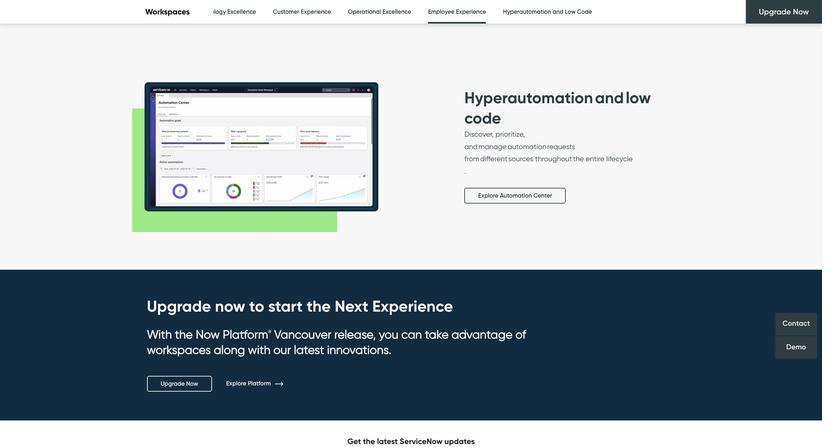 Task type: describe. For each thing, give the bounding box(es) containing it.
0 vertical spatial experience
[[456, 8, 486, 15]]

excellence for operational excellence
[[382, 8, 411, 15]]

0 vertical spatial upgrade
[[759, 7, 791, 16]]

with
[[248, 343, 271, 357]]

innovations.
[[327, 343, 391, 357]]

explore for explore platform
[[226, 380, 246, 388]]

hyperautomation and low code​ discover, prioritize, and manage automation requests from different sources throughout the entire lifecycle​ .
[[464, 88, 651, 175]]

workspaces
[[145, 7, 190, 17]]

low
[[565, 8, 576, 15]]

next
[[335, 297, 368, 316]]

hyperautomation
[[503, 8, 551, 15]]

1 vertical spatial upgrade now link
[[147, 376, 212, 392]]

take
[[425, 328, 449, 342]]

of
[[515, 328, 526, 342]]

get the latest servicenow updates
[[347, 437, 475, 447]]

along
[[214, 343, 245, 357]]

explore platform
[[226, 380, 272, 388]]

upgrade now for the upgrade now link to the top
[[759, 7, 809, 16]]

the for now
[[175, 328, 193, 342]]

code
[[577, 8, 592, 15]]

employee experience link
[[428, 0, 486, 26]]

operational excellence link
[[348, 0, 411, 24]]

updates
[[444, 437, 475, 447]]

vancouver
[[274, 328, 331, 342]]

and manage automation requests
[[464, 142, 575, 151]]

contact
[[783, 320, 810, 328]]

can
[[401, 328, 422, 342]]

release,
[[334, 328, 376, 342]]

technology excellence
[[195, 8, 256, 15]]

hyperautomation and low
[[464, 88, 651, 108]]

demo
[[786, 343, 806, 352]]

operational excellence
[[348, 8, 411, 15]]

1 vertical spatial platform
[[248, 380, 271, 388]]

now for the upgrade now link to the top
[[793, 7, 809, 16]]

the for latest
[[363, 437, 375, 447]]

technology
[[195, 8, 226, 15]]

start
[[268, 297, 303, 316]]

code​
[[464, 108, 501, 128]]

servicenow
[[400, 437, 442, 447]]

our
[[273, 343, 291, 357]]

employee
[[428, 8, 455, 15]]

2 vertical spatial upgrade
[[161, 381, 185, 388]]

prioritize,
[[496, 130, 525, 139]]

optimize & manage automation in a single workspace image
[[132, 24, 378, 270]]

with
[[147, 328, 172, 342]]

automation
[[500, 192, 532, 200]]



Task type: vqa. For each thing, say whether or not it's contained in the screenshot.
the left Cookie
no



Task type: locate. For each thing, give the bounding box(es) containing it.
explore
[[478, 192, 498, 200], [226, 380, 246, 388]]

1 horizontal spatial experience
[[456, 8, 486, 15]]

0 horizontal spatial the
[[175, 328, 193, 342]]

excellence
[[227, 8, 256, 15], [382, 8, 411, 15]]

upgrade now to start the next experience
[[147, 297, 453, 316]]

the
[[307, 297, 331, 316], [175, 328, 193, 342], [363, 437, 375, 447]]

1 vertical spatial experience
[[372, 297, 453, 316]]

1 horizontal spatial latest
[[377, 437, 398, 447]]

®
[[268, 330, 271, 334]]

1 horizontal spatial excellence
[[382, 8, 411, 15]]

0 vertical spatial explore
[[478, 192, 498, 200]]

experience up can
[[372, 297, 453, 316]]

explore automation center
[[478, 192, 552, 200]]

0 horizontal spatial upgrade now
[[161, 381, 198, 388]]

1 horizontal spatial upgrade now link
[[746, 0, 822, 24]]

2 horizontal spatial the
[[363, 437, 375, 447]]

customer experience link
[[273, 0, 331, 24]]

0 vertical spatial latest
[[294, 343, 324, 357]]

the up workspaces on the bottom
[[175, 328, 193, 342]]

0 horizontal spatial upgrade now link
[[147, 376, 212, 392]]

explore platform link
[[226, 380, 293, 388]]

the up vancouver
[[307, 297, 331, 316]]

operational
[[348, 8, 381, 15]]

0 horizontal spatial latest
[[294, 343, 324, 357]]

0 vertical spatial now
[[793, 7, 809, 16]]

technology excellence link
[[195, 0, 256, 24]]

experience
[[456, 8, 486, 15], [372, 297, 453, 316]]

explore for explore automation center
[[478, 192, 498, 200]]

vancouver release, you can take advantage of workspaces along with our latest innovations.
[[147, 328, 526, 357]]

0 vertical spatial upgrade now
[[759, 7, 809, 16]]

hyperautomation and low code
[[503, 8, 592, 15]]

workspaces
[[147, 343, 211, 357]]

from different sources
[[464, 155, 533, 163]]

0 horizontal spatial excellence
[[227, 8, 256, 15]]

0 horizontal spatial explore
[[226, 380, 246, 388]]

customer experience
[[273, 8, 331, 15]]

2 excellence from the left
[[382, 8, 411, 15]]

now for bottom the upgrade now link
[[186, 381, 198, 388]]

to
[[249, 297, 264, 316]]

excellence right technology
[[227, 8, 256, 15]]

latest inside vancouver release, you can take advantage of workspaces along with our latest innovations.
[[294, 343, 324, 357]]

with the now platform ®
[[147, 328, 271, 342]]

1 vertical spatial upgrade
[[147, 297, 211, 316]]

discover,
[[464, 130, 494, 139]]

advantage
[[452, 328, 513, 342]]

0 vertical spatial platform
[[223, 328, 268, 342]]

latest
[[294, 343, 324, 357], [377, 437, 398, 447]]

1 vertical spatial explore
[[226, 380, 246, 388]]

and
[[553, 8, 563, 15]]

experience right employee
[[456, 8, 486, 15]]

demo link
[[775, 337, 817, 358]]

upgrade now for bottom the upgrade now link
[[161, 381, 198, 388]]

entire
[[586, 155, 604, 163]]

upgrade
[[759, 7, 791, 16], [147, 297, 211, 316], [161, 381, 185, 388]]

now
[[793, 7, 809, 16], [196, 328, 220, 342], [186, 381, 198, 388]]

hyperautomation and low code link
[[503, 0, 592, 24]]

throughout the
[[535, 155, 584, 163]]

0 vertical spatial the
[[307, 297, 331, 316]]

excellence for technology excellence
[[227, 8, 256, 15]]

1 horizontal spatial upgrade now
[[759, 7, 809, 16]]

1 excellence from the left
[[227, 8, 256, 15]]

center
[[533, 192, 552, 200]]

contact link
[[775, 313, 817, 335]]

.
[[464, 167, 466, 175]]

1 vertical spatial upgrade now
[[161, 381, 198, 388]]

now
[[215, 297, 245, 316]]

excellence right operational
[[382, 8, 411, 15]]

0 horizontal spatial experience
[[372, 297, 453, 316]]

platform
[[223, 328, 268, 342], [248, 380, 271, 388]]

0 vertical spatial upgrade now link
[[746, 0, 822, 24]]

2 vertical spatial now
[[186, 381, 198, 388]]

upgrade now link
[[746, 0, 822, 24], [147, 376, 212, 392]]

1 vertical spatial now
[[196, 328, 220, 342]]

employee experience
[[428, 8, 486, 15]]

2 vertical spatial the
[[363, 437, 375, 447]]

1 horizontal spatial the
[[307, 297, 331, 316]]

explore automation center link
[[464, 188, 566, 204]]

1 vertical spatial the
[[175, 328, 193, 342]]

the right get
[[363, 437, 375, 447]]

you
[[379, 328, 398, 342]]

1 vertical spatial latest
[[377, 437, 398, 447]]

upgrade now
[[759, 7, 809, 16], [161, 381, 198, 388]]

1 horizontal spatial explore
[[478, 192, 498, 200]]

get
[[347, 437, 361, 447]]

lifecycle​
[[606, 155, 633, 163]]



